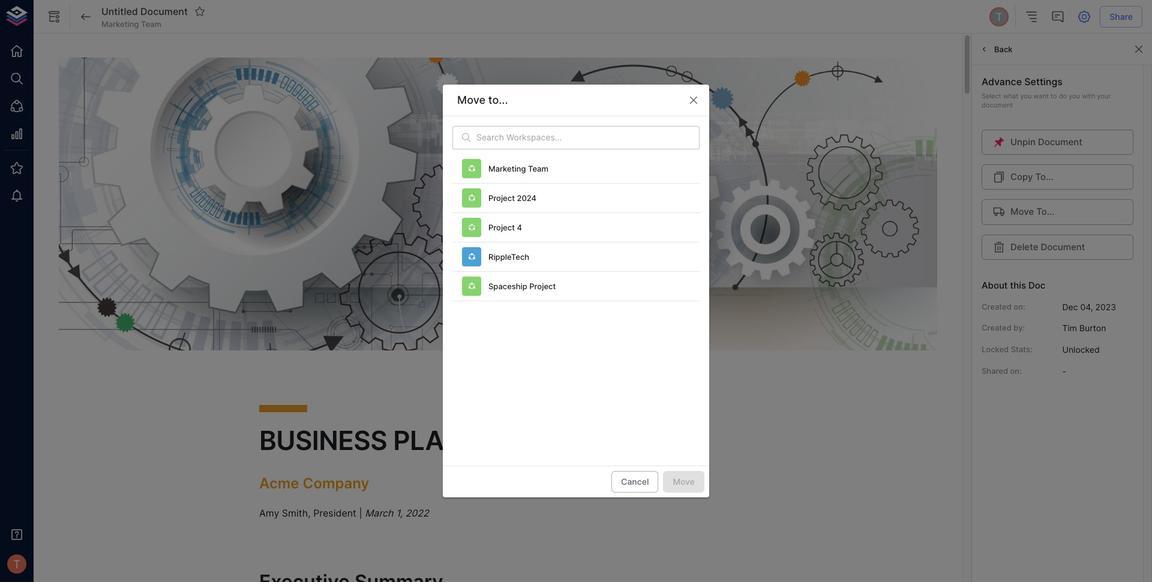 Task type: describe. For each thing, give the bounding box(es) containing it.
0 vertical spatial team
[[141, 19, 161, 29]]

Search Workspaces... text field
[[477, 126, 700, 149]]

marketing team inside button
[[489, 164, 549, 173]]

1 vertical spatial t button
[[4, 551, 30, 577]]

burton
[[1080, 323, 1107, 333]]

with
[[1082, 92, 1096, 100]]

tim burton
[[1063, 323, 1107, 333]]

move to...
[[457, 94, 508, 106]]

team inside button
[[528, 164, 549, 173]]

move for move to...
[[1011, 206, 1034, 217]]

stats:
[[1011, 345, 1033, 354]]

move to...
[[1011, 206, 1055, 217]]

on: for created on:
[[1014, 302, 1026, 311]]

spaceship project button
[[453, 272, 700, 301]]

copy to...
[[1011, 171, 1054, 182]]

dec 04, 2023
[[1063, 302, 1117, 312]]

unpin document
[[1011, 136, 1083, 148]]

to...
[[489, 94, 508, 106]]

move for move to...
[[457, 94, 486, 106]]

project 2024
[[489, 193, 537, 203]]

advance settings select what you want to do you with your document
[[982, 76, 1111, 109]]

comments image
[[1051, 10, 1066, 24]]

marketing team button
[[453, 154, 700, 184]]

shared on:
[[982, 366, 1022, 375]]

delete document button
[[982, 234, 1134, 260]]

copy
[[1011, 171, 1033, 182]]

your
[[1097, 92, 1111, 100]]

do
[[1059, 92, 1067, 100]]

0 vertical spatial t button
[[988, 5, 1011, 28]]

dec
[[1063, 302, 1078, 312]]

tim
[[1063, 323, 1077, 333]]

go back image
[[79, 10, 93, 24]]

to... for move to...
[[1037, 206, 1055, 217]]

document for delete document
[[1041, 241, 1085, 252]]

about this doc
[[982, 280, 1046, 291]]

cancel
[[621, 476, 649, 487]]

favorite image
[[194, 6, 205, 17]]

project for project 4
[[489, 223, 515, 232]]

back
[[995, 44, 1013, 54]]

settings
[[1025, 76, 1063, 88]]

marketing inside button
[[489, 164, 526, 173]]

locked
[[982, 345, 1009, 354]]

to
[[1051, 92, 1057, 100]]

2023
[[1096, 302, 1117, 312]]

unpin
[[1011, 136, 1036, 148]]

0 horizontal spatial marketing team
[[101, 19, 161, 29]]

table of contents image
[[1025, 10, 1039, 24]]

04,
[[1081, 302, 1093, 312]]

document for untitled document
[[140, 5, 188, 17]]



Task type: locate. For each thing, give the bounding box(es) containing it.
to... up delete document
[[1037, 206, 1055, 217]]

what
[[1003, 92, 1019, 100]]

1 you from the left
[[1021, 92, 1032, 100]]

0 vertical spatial on:
[[1014, 302, 1026, 311]]

0 horizontal spatial you
[[1021, 92, 1032, 100]]

project left 4
[[489, 223, 515, 232]]

want
[[1034, 92, 1049, 100]]

project for project 2024
[[489, 193, 515, 203]]

this
[[1010, 280, 1026, 291]]

1 horizontal spatial move
[[1011, 206, 1034, 217]]

marketing team up project 2024
[[489, 164, 549, 173]]

0 vertical spatial to...
[[1036, 171, 1054, 182]]

1 horizontal spatial t button
[[988, 5, 1011, 28]]

t button
[[988, 5, 1011, 28], [4, 551, 30, 577]]

0 vertical spatial marketing team
[[101, 19, 161, 29]]

marketing up project 2024
[[489, 164, 526, 173]]

created by:
[[982, 323, 1025, 333]]

move left to...
[[457, 94, 486, 106]]

move
[[457, 94, 486, 106], [1011, 206, 1034, 217]]

document
[[982, 101, 1013, 109]]

cancel button
[[612, 471, 659, 493]]

share button
[[1100, 6, 1143, 28]]

0 horizontal spatial team
[[141, 19, 161, 29]]

document up copy to... button
[[1038, 136, 1083, 148]]

1 horizontal spatial team
[[528, 164, 549, 173]]

to... inside copy to... button
[[1036, 171, 1054, 182]]

project inside the spaceship project button
[[530, 281, 556, 291]]

created down about
[[982, 302, 1012, 311]]

1 horizontal spatial t
[[996, 10, 1003, 23]]

locked stats:
[[982, 345, 1033, 354]]

project
[[489, 193, 515, 203], [489, 223, 515, 232], [530, 281, 556, 291]]

0 vertical spatial move
[[457, 94, 486, 106]]

document
[[140, 5, 188, 17], [1038, 136, 1083, 148], [1041, 241, 1085, 252]]

0 horizontal spatial move
[[457, 94, 486, 106]]

team
[[141, 19, 161, 29], [528, 164, 549, 173]]

advance
[[982, 76, 1022, 88]]

delete document
[[1011, 241, 1085, 252]]

0 vertical spatial t
[[996, 10, 1003, 23]]

2024
[[517, 193, 537, 203]]

marketing team
[[101, 19, 161, 29], [489, 164, 549, 173]]

delete
[[1011, 241, 1039, 252]]

created
[[982, 302, 1012, 311], [982, 323, 1012, 333]]

created up locked
[[982, 323, 1012, 333]]

spaceship project
[[489, 281, 556, 291]]

untitled
[[101, 5, 138, 17]]

untitled document
[[101, 5, 188, 17]]

1 vertical spatial created
[[982, 323, 1012, 333]]

move down copy
[[1011, 206, 1034, 217]]

1 horizontal spatial you
[[1069, 92, 1080, 100]]

1 vertical spatial document
[[1038, 136, 1083, 148]]

project right "spaceship"
[[530, 281, 556, 291]]

1 vertical spatial marketing
[[489, 164, 526, 173]]

about
[[982, 280, 1008, 291]]

1 vertical spatial marketing team
[[489, 164, 549, 173]]

on: down this
[[1014, 302, 1026, 311]]

created for created by:
[[982, 323, 1012, 333]]

t
[[996, 10, 1003, 23], [13, 558, 20, 571]]

marketing down untitled
[[101, 19, 139, 29]]

show wiki image
[[47, 10, 61, 24]]

spaceship
[[489, 281, 528, 291]]

doc
[[1029, 280, 1046, 291]]

on: for shared on:
[[1011, 366, 1022, 375]]

by:
[[1014, 323, 1025, 333]]

2 created from the top
[[982, 323, 1012, 333]]

0 vertical spatial created
[[982, 302, 1012, 311]]

-
[[1063, 366, 1067, 376]]

project 2024 button
[[453, 184, 700, 213]]

project inside project 2024 button
[[489, 193, 515, 203]]

to... for copy to...
[[1036, 171, 1054, 182]]

1 horizontal spatial marketing
[[489, 164, 526, 173]]

move inside dialog
[[457, 94, 486, 106]]

1 created from the top
[[982, 302, 1012, 311]]

2 you from the left
[[1069, 92, 1080, 100]]

2 vertical spatial document
[[1041, 241, 1085, 252]]

1 vertical spatial project
[[489, 223, 515, 232]]

to...
[[1036, 171, 1054, 182], [1037, 206, 1055, 217]]

4
[[517, 223, 522, 232]]

0 vertical spatial document
[[140, 5, 188, 17]]

on:
[[1014, 302, 1026, 311], [1011, 366, 1022, 375]]

on: right shared
[[1011, 366, 1022, 375]]

select
[[982, 92, 1002, 100]]

marketing team link
[[101, 19, 161, 29]]

rippletech
[[489, 252, 530, 262]]

document down move to... button
[[1041, 241, 1085, 252]]

to... right copy
[[1036, 171, 1054, 182]]

1 vertical spatial team
[[528, 164, 549, 173]]

document up marketing team link
[[140, 5, 188, 17]]

0 horizontal spatial t button
[[4, 551, 30, 577]]

document for unpin document
[[1038, 136, 1083, 148]]

unlocked
[[1063, 345, 1100, 355]]

rippletech button
[[453, 242, 700, 272]]

you right the "do"
[[1069, 92, 1080, 100]]

marketing
[[101, 19, 139, 29], [489, 164, 526, 173]]

project 4
[[489, 223, 522, 232]]

project left 2024
[[489, 193, 515, 203]]

to... inside move to... button
[[1037, 206, 1055, 217]]

move to... button
[[982, 199, 1134, 225]]

marketing team down untitled
[[101, 19, 161, 29]]

move inside button
[[1011, 206, 1034, 217]]

1 vertical spatial on:
[[1011, 366, 1022, 375]]

shared
[[982, 366, 1009, 375]]

1 vertical spatial to...
[[1037, 206, 1055, 217]]

share
[[1110, 11, 1133, 21]]

back button
[[977, 40, 1016, 58]]

created for created on:
[[982, 302, 1012, 311]]

0 horizontal spatial marketing
[[101, 19, 139, 29]]

move to... dialog
[[443, 84, 710, 498]]

you
[[1021, 92, 1032, 100], [1069, 92, 1080, 100]]

1 vertical spatial t
[[13, 558, 20, 571]]

team down "untitled document"
[[141, 19, 161, 29]]

0 vertical spatial project
[[489, 193, 515, 203]]

you left want at the top right of the page
[[1021, 92, 1032, 100]]

0 vertical spatial marketing
[[101, 19, 139, 29]]

2 vertical spatial project
[[530, 281, 556, 291]]

document inside button
[[1041, 241, 1085, 252]]

created on:
[[982, 302, 1026, 311]]

project inside the project 4 button
[[489, 223, 515, 232]]

settings image
[[1078, 10, 1092, 24]]

1 vertical spatial move
[[1011, 206, 1034, 217]]

1 horizontal spatial marketing team
[[489, 164, 549, 173]]

project 4 button
[[453, 213, 700, 242]]

copy to... button
[[982, 164, 1134, 190]]

team up 2024
[[528, 164, 549, 173]]

0 horizontal spatial t
[[13, 558, 20, 571]]



Task type: vqa. For each thing, say whether or not it's contained in the screenshot.
burton
yes



